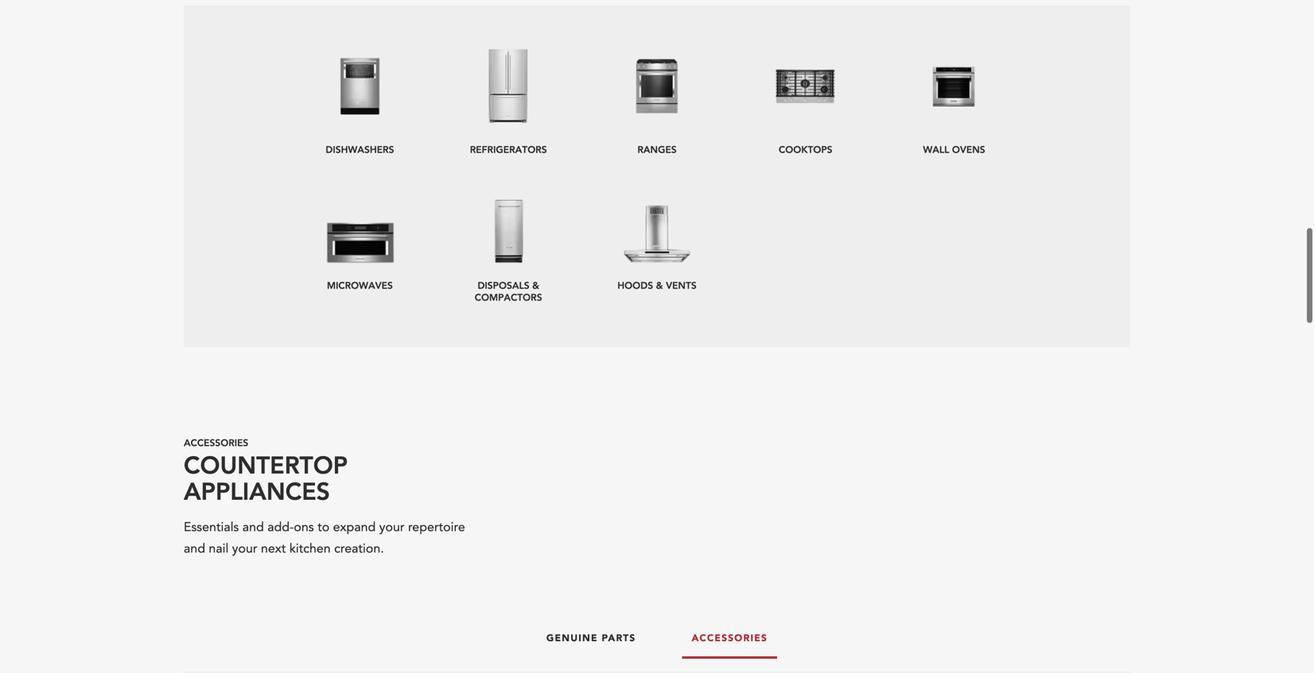 Task type: vqa. For each thing, say whether or not it's contained in the screenshot.
Stand Mixers link
no



Task type: locate. For each thing, give the bounding box(es) containing it.
0 horizontal spatial &
[[532, 279, 539, 292]]

ranges
[[637, 143, 677, 156]]

& for vents
[[656, 279, 663, 292]]

wall
[[923, 143, 949, 156]]

accessories inside accessories countertop appliances
[[184, 437, 248, 450]]

and left add-
[[242, 519, 264, 537]]

1 horizontal spatial your
[[379, 519, 405, 537]]

accessories for accessories
[[692, 633, 768, 646]]

shop all microwave accessories image
[[312, 178, 408, 267]]

and left the nail
[[184, 541, 205, 558]]

and
[[242, 519, 264, 537], [184, 541, 205, 558]]

&
[[532, 279, 539, 292], [656, 279, 663, 292]]

microwaves
[[327, 279, 393, 292]]

shop all wall oven accessories image
[[920, 42, 989, 131]]

wall ovens link
[[880, 30, 1029, 167]]

shop all disposal & compactor accessories image
[[460, 178, 557, 267]]

your
[[379, 519, 405, 537], [232, 541, 257, 558]]

1 vertical spatial accessories
[[692, 633, 768, 646]]

shop all refrigerator accessories image
[[474, 42, 543, 131]]

shop all range accessories image
[[623, 42, 692, 131]]

0 vertical spatial your
[[379, 519, 405, 537]]

& left vents
[[656, 279, 663, 292]]

1 vertical spatial and
[[184, 541, 205, 558]]

& inside disposals & compactors
[[532, 279, 539, 292]]

1 horizontal spatial accessories
[[692, 633, 768, 646]]

1 horizontal spatial &
[[656, 279, 663, 292]]

accessories countertop appliances
[[184, 437, 348, 507]]

0 vertical spatial accessories
[[184, 437, 248, 450]]

refrigerators
[[470, 143, 547, 156]]

shop all hood & vent accessories image
[[609, 178, 705, 267]]

next
[[261, 541, 286, 558]]

compactors
[[475, 291, 542, 304]]

ons
[[294, 519, 314, 537]]

kitchen
[[289, 541, 331, 558]]

1 horizontal spatial and
[[242, 519, 264, 537]]

accessories
[[184, 437, 248, 450], [692, 633, 768, 646]]

0 horizontal spatial accessories
[[184, 437, 248, 450]]

1 vertical spatial your
[[232, 541, 257, 558]]

0 horizontal spatial your
[[232, 541, 257, 558]]

1 & from the left
[[532, 279, 539, 292]]

countertop
[[184, 449, 348, 480]]

2 & from the left
[[656, 279, 663, 292]]

0 horizontal spatial and
[[184, 541, 205, 558]]

appliances
[[184, 476, 330, 507]]

genuine parts
[[546, 633, 636, 646]]

accessories inside "button"
[[692, 633, 768, 646]]

& right disposals
[[532, 279, 539, 292]]

wall ovens
[[923, 143, 985, 156]]

0 vertical spatial and
[[242, 519, 264, 537]]

your right the nail
[[232, 541, 257, 558]]

disposals & compactors link
[[434, 167, 583, 314]]

to
[[317, 519, 330, 537]]

your right expand
[[379, 519, 405, 537]]



Task type: describe. For each thing, give the bounding box(es) containing it.
parts
[[602, 633, 636, 646]]

accessories for accessories countertop appliances
[[184, 437, 248, 450]]

genuine
[[546, 633, 598, 646]]

cooktops
[[779, 143, 833, 156]]

hoods
[[618, 279, 653, 292]]

repertoire
[[408, 519, 465, 537]]

shop all cooktop accessories image
[[771, 42, 840, 131]]

dishwashers link
[[286, 30, 434, 167]]

vents
[[666, 279, 697, 292]]

shop all dishwasher accessories image
[[325, 42, 394, 131]]

microwaves link
[[286, 167, 434, 303]]

accessories button
[[676, 621, 784, 659]]

creation.
[[334, 541, 384, 558]]

ranges link
[[583, 30, 731, 167]]

nail
[[209, 541, 229, 558]]

refrigerators link
[[434, 30, 583, 167]]

essentials
[[184, 519, 239, 537]]

disposals
[[478, 279, 530, 292]]

ovens
[[952, 143, 985, 156]]

genuine parts button
[[531, 621, 652, 659]]

disposals & compactors
[[475, 279, 542, 304]]

& for compactors
[[532, 279, 539, 292]]

hoods & vents
[[618, 279, 697, 292]]

cooktops link
[[731, 30, 880, 167]]

dishwashers
[[326, 143, 394, 156]]

add-
[[267, 519, 294, 537]]

hoods & vents link
[[583, 167, 731, 303]]

expand
[[333, 519, 376, 537]]

essentials and add-ons to expand your repertoire and nail your next kitchen creation.
[[184, 519, 465, 558]]



